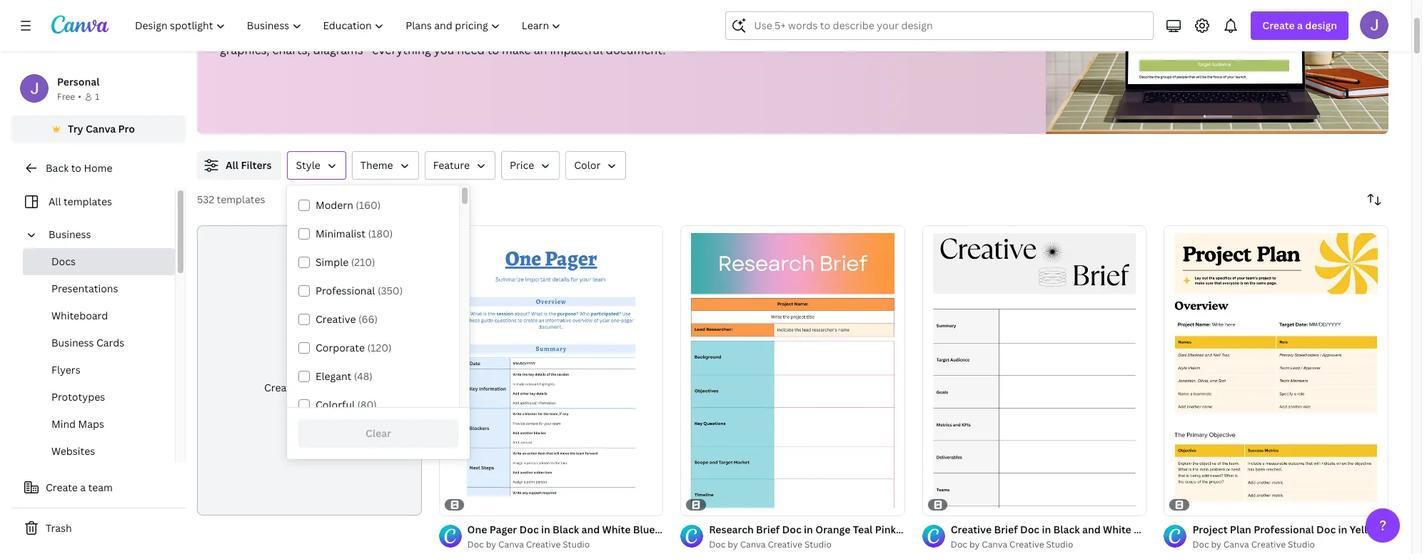 Task type: locate. For each thing, give the bounding box(es) containing it.
all down back
[[49, 195, 61, 208]]

1 horizontal spatial create
[[264, 381, 296, 394]]

business cards
[[51, 336, 124, 350]]

2 horizontal spatial create
[[1262, 19, 1295, 32]]

pink
[[875, 523, 896, 537]]

with right documents
[[404, 24, 428, 39]]

2 black from the left
[[1053, 523, 1080, 537]]

(120)
[[367, 341, 392, 355]]

4 studio from the left
[[1288, 539, 1315, 551]]

templates up impactful
[[570, 24, 626, 39]]

jacob simon image
[[1360, 11, 1389, 39]]

templates down back to home
[[63, 195, 112, 208]]

2 by from the left
[[969, 539, 980, 551]]

professional right classic
[[745, 523, 805, 537]]

black for pager
[[553, 523, 579, 537]]

all inside button
[[226, 158, 239, 172]]

maps
[[78, 418, 104, 431]]

back to home link
[[11, 154, 186, 183]]

2 studio from the left
[[1046, 539, 1073, 551]]

doc by canva creative studio link for research
[[709, 538, 905, 552]]

0 horizontal spatial create
[[46, 481, 78, 495]]

•
[[78, 91, 81, 103]]

doc
[[335, 381, 355, 394], [519, 523, 539, 537], [1020, 523, 1040, 537], [782, 523, 802, 537], [1316, 523, 1336, 537], [467, 539, 484, 551], [951, 539, 967, 551], [709, 539, 726, 551], [1192, 539, 1209, 551]]

to right back
[[71, 161, 81, 175]]

in inside project plan professional doc in yellow black fr doc by canva creative studio
[[1338, 523, 1347, 537]]

0 horizontal spatial and
[[581, 523, 600, 537]]

a for blank
[[299, 381, 304, 394]]

0 horizontal spatial black
[[553, 523, 579, 537]]

top level navigation element
[[126, 11, 574, 40]]

style inside button
[[296, 158, 320, 172]]

with up document.
[[628, 24, 652, 39]]

to inside the make beautiful visual documents with canva docs. design docs templates with photos, videos, graphics, charts, diagrams—everything you need to make an impactful document.
[[487, 42, 499, 58]]

2 vertical spatial create
[[46, 481, 78, 495]]

0 vertical spatial business
[[49, 228, 91, 241]]

1 and from the left
[[581, 523, 600, 537]]

doc by canva creative studio link for project
[[1192, 538, 1389, 552]]

create inside create a team button
[[46, 481, 78, 495]]

filters
[[241, 158, 272, 172]]

white inside creative brief doc in black and white grey editorial style doc by canva creative studio
[[1103, 523, 1131, 537]]

0 vertical spatial all
[[226, 158, 239, 172]]

plan
[[1230, 523, 1251, 537]]

brief for research
[[756, 523, 780, 537]]

teal
[[853, 523, 873, 537]]

document.
[[606, 42, 666, 58]]

templates for 532 templates
[[217, 193, 265, 206]]

minimalist (180)
[[316, 227, 393, 241]]

presentations link
[[23, 276, 175, 303]]

theme
[[360, 158, 393, 172]]

creative brief doc in black and white grey editorial style image
[[922, 225, 1147, 516]]

canva inside project plan professional doc in yellow black fr doc by canva creative studio
[[1224, 539, 1249, 551]]

0 vertical spatial create
[[1262, 19, 1295, 32]]

0 horizontal spatial professional
[[316, 284, 375, 298]]

all for all templates
[[49, 195, 61, 208]]

1 vertical spatial to
[[71, 161, 81, 175]]

3 in from the left
[[804, 523, 813, 537]]

simple
[[316, 256, 349, 269]]

0 horizontal spatial a
[[80, 481, 86, 495]]

style left plan at the bottom of the page
[[1203, 523, 1228, 537]]

all filters
[[226, 158, 272, 172]]

brief inside research brief doc in orange teal pink soft pastels style doc by canva creative studio
[[756, 523, 780, 537]]

feature
[[433, 158, 470, 172]]

color
[[574, 158, 601, 172]]

style left "teal"
[[808, 523, 833, 537]]

black inside creative brief doc in black and white grey editorial style doc by canva creative studio
[[1053, 523, 1080, 537]]

in inside creative brief doc in black and white grey editorial style doc by canva creative studio
[[1042, 523, 1051, 537]]

4 doc by canva creative studio link from the left
[[1192, 538, 1389, 552]]

make beautiful visual documents with canva docs. design docs templates with photos, videos, graphics, charts, diagrams—everything you need to make an impactful document.
[[220, 24, 739, 58]]

white inside one pager doc in black and white blue light blue classic professional style doc by canva creative studio
[[602, 523, 631, 537]]

1 horizontal spatial brief
[[994, 523, 1018, 537]]

mind maps link
[[23, 411, 175, 438]]

3 doc by canva creative studio link from the left
[[709, 538, 905, 552]]

blue
[[633, 523, 655, 537], [684, 523, 706, 537]]

white left grey
[[1103, 523, 1131, 537]]

all templates link
[[20, 188, 166, 216]]

2 horizontal spatial a
[[1297, 19, 1303, 32]]

0 horizontal spatial templates
[[63, 195, 112, 208]]

research brief doc in orange teal pink soft pastels style image
[[680, 225, 905, 516]]

fr
[[1413, 523, 1422, 537]]

black
[[553, 523, 579, 537], [1053, 523, 1080, 537], [1384, 523, 1410, 537]]

white left 'light'
[[602, 523, 631, 537]]

in inside one pager doc in black and white blue light blue classic professional style doc by canva creative studio
[[541, 523, 550, 537]]

photos,
[[655, 24, 697, 39]]

home
[[84, 161, 112, 175]]

business up flyers
[[51, 336, 94, 350]]

one pager doc in black and white blue light blue classic professional style doc by canva creative studio
[[467, 523, 833, 551]]

1 horizontal spatial a
[[299, 381, 304, 394]]

1 vertical spatial a
[[299, 381, 304, 394]]

1 horizontal spatial white
[[1103, 523, 1131, 537]]

white
[[602, 523, 631, 537], [1103, 523, 1131, 537]]

1 horizontal spatial to
[[487, 42, 499, 58]]

2 with from the left
[[628, 24, 652, 39]]

all filters button
[[197, 151, 282, 180]]

impactful
[[550, 42, 603, 58]]

templates for all templates
[[63, 195, 112, 208]]

corporate
[[316, 341, 365, 355]]

1 vertical spatial all
[[49, 195, 61, 208]]

1 by from the left
[[486, 539, 496, 551]]

2 horizontal spatial templates
[[570, 24, 626, 39]]

by inside creative brief doc in black and white grey editorial style doc by canva creative studio
[[969, 539, 980, 551]]

1 doc by canva creative studio link from the left
[[467, 538, 663, 552]]

business for business cards
[[51, 336, 94, 350]]

2 in from the left
[[1042, 523, 1051, 537]]

None search field
[[726, 11, 1154, 40]]

style
[[296, 158, 320, 172], [808, 523, 833, 537], [1203, 523, 1228, 537], [958, 523, 983, 537]]

4 in from the left
[[1338, 523, 1347, 537]]

presentations
[[51, 282, 118, 296]]

0 horizontal spatial all
[[49, 195, 61, 208]]

2 horizontal spatial black
[[1384, 523, 1410, 537]]

theme button
[[352, 151, 419, 180]]

(80)
[[357, 398, 377, 412]]

design
[[1305, 19, 1337, 32]]

1 horizontal spatial and
[[1082, 523, 1101, 537]]

create inside create a blank doc element
[[264, 381, 296, 394]]

creative
[[316, 313, 356, 326], [951, 523, 992, 537], [526, 539, 561, 551], [1009, 539, 1044, 551], [768, 539, 802, 551], [1251, 539, 1286, 551]]

studio inside creative brief doc in black and white grey editorial style doc by canva creative studio
[[1046, 539, 1073, 551]]

to down "docs."
[[487, 42, 499, 58]]

make
[[220, 24, 249, 39]]

2 white from the left
[[1103, 523, 1131, 537]]

(160)
[[356, 198, 381, 212]]

business up docs
[[49, 228, 91, 241]]

create left design
[[1262, 19, 1295, 32]]

0 horizontal spatial brief
[[756, 523, 780, 537]]

1 horizontal spatial with
[[628, 24, 652, 39]]

0 horizontal spatial blue
[[633, 523, 655, 537]]

back to home
[[46, 161, 112, 175]]

and for grey
[[1082, 523, 1101, 537]]

professional down simple (210)
[[316, 284, 375, 298]]

pastels
[[921, 523, 956, 537]]

docs.
[[467, 24, 498, 39]]

mind maps
[[51, 418, 104, 431]]

3 by from the left
[[728, 539, 738, 551]]

canva inside button
[[86, 122, 116, 136]]

2 and from the left
[[1082, 523, 1101, 537]]

a inside button
[[80, 481, 86, 495]]

professional inside project plan professional doc in yellow black fr doc by canva creative studio
[[1254, 523, 1314, 537]]

diagrams—everything
[[313, 42, 431, 58]]

2 brief from the left
[[756, 523, 780, 537]]

templates
[[570, 24, 626, 39], [217, 193, 265, 206], [63, 195, 112, 208]]

canva inside creative brief doc in black and white grey editorial style doc by canva creative studio
[[982, 539, 1007, 551]]

all
[[226, 158, 239, 172], [49, 195, 61, 208]]

1 blue from the left
[[633, 523, 655, 537]]

0 vertical spatial to
[[487, 42, 499, 58]]

1 white from the left
[[602, 523, 631, 537]]

color button
[[566, 151, 626, 180]]

a left team
[[80, 481, 86, 495]]

blank
[[307, 381, 333, 394]]

prototypes
[[51, 390, 105, 404]]

in for one
[[541, 523, 550, 537]]

create left "blank"
[[264, 381, 296, 394]]

style button
[[287, 151, 346, 180]]

1 black from the left
[[553, 523, 579, 537]]

blue right 'light'
[[684, 523, 706, 537]]

0 vertical spatial a
[[1297, 19, 1303, 32]]

professional right plan at the bottom of the page
[[1254, 523, 1314, 537]]

docs
[[51, 255, 76, 268]]

a left design
[[1297, 19, 1303, 32]]

in inside research brief doc in orange teal pink soft pastels style doc by canva creative studio
[[804, 523, 813, 537]]

create a design button
[[1251, 11, 1349, 40]]

0 horizontal spatial with
[[404, 24, 428, 39]]

websites
[[51, 445, 95, 458]]

2 doc by canva creative studio link from the left
[[951, 538, 1147, 552]]

0 horizontal spatial white
[[602, 523, 631, 537]]

and inside one pager doc in black and white blue light blue classic professional style doc by canva creative studio
[[581, 523, 600, 537]]

flyers link
[[23, 357, 175, 384]]

1 vertical spatial create
[[264, 381, 296, 394]]

trash link
[[11, 515, 186, 543]]

studio inside project plan professional doc in yellow black fr doc by canva creative studio
[[1288, 539, 1315, 551]]

all left filters
[[226, 158, 239, 172]]

(66)
[[358, 313, 378, 326]]

1 studio from the left
[[563, 539, 590, 551]]

professional inside one pager doc in black and white blue light blue classic professional style doc by canva creative studio
[[745, 523, 805, 537]]

in for creative
[[1042, 523, 1051, 537]]

Sort by button
[[1360, 186, 1389, 214]]

1 vertical spatial business
[[51, 336, 94, 350]]

1 horizontal spatial black
[[1053, 523, 1080, 537]]

create down websites
[[46, 481, 78, 495]]

a inside 'dropdown button'
[[1297, 19, 1303, 32]]

0 horizontal spatial to
[[71, 161, 81, 175]]

blue left 'light'
[[633, 523, 655, 537]]

pager
[[490, 523, 517, 537]]

style up the modern
[[296, 158, 320, 172]]

brief inside creative brief doc in black and white grey editorial style doc by canva creative studio
[[994, 523, 1018, 537]]

1 horizontal spatial blue
[[684, 523, 706, 537]]

create a team button
[[11, 474, 186, 503]]

to
[[487, 42, 499, 58], [71, 161, 81, 175]]

brief right pastels at the bottom right of page
[[994, 523, 1018, 537]]

3 studio from the left
[[804, 539, 832, 551]]

colorful (80)
[[316, 398, 377, 412]]

back
[[46, 161, 69, 175]]

brief
[[994, 523, 1018, 537], [756, 523, 780, 537]]

project plan professional doc in yellow black fr doc by canva creative studio
[[1192, 523, 1422, 551]]

1 horizontal spatial all
[[226, 158, 239, 172]]

websites link
[[23, 438, 175, 465]]

2 horizontal spatial professional
[[1254, 523, 1314, 537]]

business for business
[[49, 228, 91, 241]]

4 by from the left
[[1211, 539, 1221, 551]]

1 in from the left
[[541, 523, 550, 537]]

templates down all filters button
[[217, 193, 265, 206]]

1 with from the left
[[404, 24, 428, 39]]

studio inside research brief doc in orange teal pink soft pastels style doc by canva creative studio
[[804, 539, 832, 551]]

3 black from the left
[[1384, 523, 1410, 537]]

1 brief from the left
[[994, 523, 1018, 537]]

professional (350)
[[316, 284, 403, 298]]

black inside one pager doc in black and white blue light blue classic professional style doc by canva creative studio
[[553, 523, 579, 537]]

brief right research
[[756, 523, 780, 537]]

1 horizontal spatial templates
[[217, 193, 265, 206]]

a inside "link"
[[299, 381, 304, 394]]

doc by canva creative studio link for creative
[[951, 538, 1147, 552]]

colorful
[[316, 398, 355, 412]]

and inside creative brief doc in black and white grey editorial style doc by canva creative studio
[[1082, 523, 1101, 537]]

a left "blank"
[[299, 381, 304, 394]]

2 vertical spatial a
[[80, 481, 86, 495]]

Search search field
[[754, 12, 1145, 39]]

style right pastels at the bottom right of page
[[958, 523, 983, 537]]

in for research
[[804, 523, 813, 537]]

1 horizontal spatial professional
[[745, 523, 805, 537]]

create inside create a design 'dropdown button'
[[1262, 19, 1295, 32]]



Task type: vqa. For each thing, say whether or not it's contained in the screenshot.
Side Panel tab list
no



Task type: describe. For each thing, give the bounding box(es) containing it.
try canva pro button
[[11, 116, 186, 143]]

design
[[501, 24, 538, 39]]

2 blue from the left
[[684, 523, 706, 537]]

black for brief
[[1053, 523, 1080, 537]]

creative inside research brief doc in orange teal pink soft pastels style doc by canva creative studio
[[768, 539, 802, 551]]

price button
[[501, 151, 560, 180]]

and for blue
[[581, 523, 600, 537]]

clear button
[[298, 420, 458, 448]]

business cards link
[[23, 330, 175, 357]]

a for team
[[80, 481, 86, 495]]

try
[[68, 122, 83, 136]]

1
[[95, 91, 99, 103]]

research brief doc in orange teal pink soft pastels style link
[[709, 523, 983, 538]]

white for grey
[[1103, 523, 1131, 537]]

(180)
[[368, 227, 393, 241]]

black inside project plan professional doc in yellow black fr doc by canva creative studio
[[1384, 523, 1410, 537]]

pro
[[118, 122, 135, 136]]

price
[[510, 158, 534, 172]]

style inside creative brief doc in black and white grey editorial style doc by canva creative studio
[[1203, 523, 1228, 537]]

classic
[[709, 523, 743, 537]]

create a blank doc
[[264, 381, 355, 394]]

videos,
[[700, 24, 739, 39]]

charts,
[[272, 42, 310, 58]]

editorial
[[1159, 523, 1201, 537]]

(350)
[[378, 284, 403, 298]]

try canva pro
[[68, 122, 135, 136]]

by inside research brief doc in orange teal pink soft pastels style doc by canva creative studio
[[728, 539, 738, 551]]

trash
[[46, 522, 72, 535]]

minimalist
[[316, 227, 366, 241]]

brief for creative
[[994, 523, 1018, 537]]

make
[[502, 42, 531, 58]]

create a blank doc element
[[197, 226, 422, 516]]

mind
[[51, 418, 76, 431]]

feature button
[[424, 151, 495, 180]]

canva inside research brief doc in orange teal pink soft pastels style doc by canva creative studio
[[740, 539, 766, 551]]

need
[[457, 42, 485, 58]]

create for create a design
[[1262, 19, 1295, 32]]

business link
[[43, 221, 166, 248]]

grey
[[1134, 523, 1157, 537]]

research
[[709, 523, 754, 537]]

532
[[197, 193, 214, 206]]

create a design
[[1262, 19, 1337, 32]]

modern
[[316, 198, 353, 212]]

one pager doc in black and white blue light blue classic professional style image
[[439, 225, 663, 516]]

style inside research brief doc in orange teal pink soft pastels style doc by canva creative studio
[[958, 523, 983, 537]]

beautiful
[[252, 24, 301, 39]]

creative brief doc in black and white grey editorial style doc by canva creative studio
[[951, 523, 1228, 551]]

you
[[434, 42, 454, 58]]

canva inside one pager doc in black and white blue light blue classic professional style doc by canva creative studio
[[498, 539, 524, 551]]

by inside project plan professional doc in yellow black fr doc by canva creative studio
[[1211, 539, 1221, 551]]

elegant
[[316, 370, 351, 383]]

project
[[1192, 523, 1228, 537]]

corporate (120)
[[316, 341, 392, 355]]

templates inside the make beautiful visual documents with canva docs. design docs templates with photos, videos, graphics, charts, diagrams—everything you need to make an impactful document.
[[570, 24, 626, 39]]

by inside one pager doc in black and white blue light blue classic professional style doc by canva creative studio
[[486, 539, 496, 551]]

one
[[467, 523, 487, 537]]

free
[[57, 91, 75, 103]]

doc inside "link"
[[335, 381, 355, 394]]

white for blue
[[602, 523, 631, 537]]

all for all filters
[[226, 158, 239, 172]]

creative inside project plan professional doc in yellow black fr doc by canva creative studio
[[1251, 539, 1286, 551]]

cards
[[96, 336, 124, 350]]

create a blank doc link
[[197, 226, 422, 516]]

graphics,
[[220, 42, 270, 58]]

style inside one pager doc in black and white blue light blue classic professional style doc by canva creative studio
[[808, 523, 833, 537]]

create for create a team
[[46, 481, 78, 495]]

soft
[[898, 523, 919, 537]]

simple (210)
[[316, 256, 375, 269]]

doc by canva creative studio link for one
[[467, 538, 663, 552]]

project plan professional doc in yellow black friendly corporate style image
[[1164, 225, 1389, 516]]

creative inside one pager doc in black and white blue light blue classic professional style doc by canva creative studio
[[526, 539, 561, 551]]

creative brief doc in black and white grey editorial style link
[[951, 523, 1228, 538]]

free •
[[57, 91, 81, 103]]

flyers
[[51, 363, 80, 377]]

a for design
[[1297, 19, 1303, 32]]

studio inside one pager doc in black and white blue light blue classic professional style doc by canva creative studio
[[563, 539, 590, 551]]

whiteboard link
[[23, 303, 175, 330]]

creative (66)
[[316, 313, 378, 326]]

one pager doc in black and white blue light blue classic professional style link
[[467, 523, 833, 538]]

project plan professional doc in yellow black fr link
[[1192, 523, 1422, 538]]

whiteboard
[[51, 309, 108, 323]]

visual
[[304, 24, 336, 39]]

canva inside the make beautiful visual documents with canva docs. design docs templates with photos, videos, graphics, charts, diagrams—everything you need to make an impactful document.
[[430, 24, 465, 39]]

all templates
[[49, 195, 112, 208]]

(210)
[[351, 256, 375, 269]]

(48)
[[354, 370, 372, 383]]

create for create a blank doc
[[264, 381, 296, 394]]

elegant (48)
[[316, 370, 372, 383]]

532 templates
[[197, 193, 265, 206]]

clear
[[366, 427, 391, 440]]

create a team
[[46, 481, 113, 495]]

modern (160)
[[316, 198, 381, 212]]

docs
[[541, 24, 567, 39]]

documents
[[339, 24, 401, 39]]



